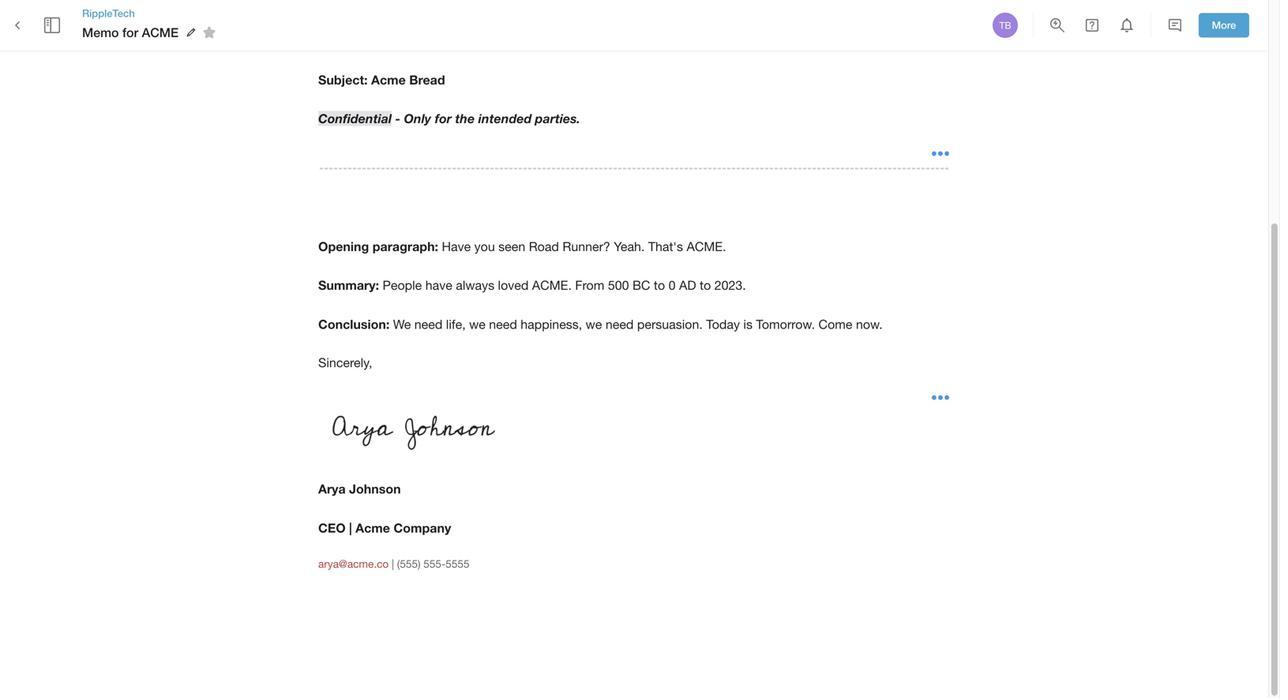 Task type: describe. For each thing, give the bounding box(es) containing it.
tomorrow.
[[756, 317, 815, 332]]

loved
[[498, 278, 529, 293]]

-
[[395, 111, 400, 126]]

more button
[[1199, 13, 1249, 37]]

more
[[1212, 19, 1236, 31]]

opening paragraph: have you seen road runner? yeah. that's acme.
[[318, 239, 726, 254]]

2 need from the left
[[489, 317, 517, 332]]

1 need from the left
[[414, 317, 442, 332]]

acme
[[142, 25, 179, 40]]

have
[[442, 239, 471, 254]]

summary:
[[318, 278, 379, 293]]

paragraph:
[[373, 239, 438, 254]]

1 vertical spatial acme
[[355, 520, 390, 535]]

tb
[[999, 20, 1011, 31]]

have
[[425, 278, 452, 293]]

runner?
[[563, 239, 610, 254]]

acme. inside summary: people have always loved acme. from 500 bc to 0 ad to 2023.
[[532, 278, 572, 293]]

ceo
[[318, 520, 346, 535]]

| for ceo
[[349, 520, 352, 535]]

confidential
[[318, 111, 392, 126]]

you
[[474, 239, 495, 254]]

rippletech
[[82, 7, 135, 19]]

is
[[743, 317, 753, 332]]

conclusion:
[[318, 317, 390, 332]]

we
[[393, 317, 411, 332]]

bread
[[409, 72, 445, 87]]

2 to from the left
[[700, 278, 711, 293]]

1 vertical spatial for
[[435, 111, 452, 126]]

memo for acme
[[82, 25, 179, 40]]

1 to from the left
[[654, 278, 665, 293]]

from
[[575, 278, 604, 293]]

johnson
[[349, 481, 401, 496]]

company
[[394, 520, 451, 535]]

rippletech link
[[82, 6, 221, 21]]

500
[[608, 278, 629, 293]]

only
[[404, 111, 431, 126]]



Task type: vqa. For each thing, say whether or not it's contained in the screenshot.
the bookmark ICON
no



Task type: locate. For each thing, give the bounding box(es) containing it.
1 horizontal spatial acme.
[[687, 239, 726, 254]]

arya@acme.co link
[[318, 558, 389, 570]]

acme. left 'from'
[[532, 278, 572, 293]]

conclusion: we need life, we need happiness, we need persuasion. today is tomorrow. come now.
[[318, 317, 883, 332]]

3 need from the left
[[606, 317, 634, 332]]

people
[[383, 278, 422, 293]]

| for arya@acme.co
[[392, 558, 394, 570]]

to right the ad
[[700, 278, 711, 293]]

subject:
[[318, 72, 368, 87]]

5555
[[446, 558, 469, 570]]

acme down johnson
[[355, 520, 390, 535]]

ad
[[679, 278, 696, 293]]

1 vertical spatial acme.
[[532, 278, 572, 293]]

sincerely,
[[318, 356, 372, 370]]

0
[[669, 278, 676, 293]]

now.
[[856, 317, 883, 332]]

for left the
[[435, 111, 452, 126]]

1 horizontal spatial for
[[435, 111, 452, 126]]

need down 500
[[606, 317, 634, 332]]

acme
[[371, 72, 406, 87], [355, 520, 390, 535]]

2 horizontal spatial need
[[606, 317, 634, 332]]

2023.
[[714, 278, 746, 293]]

the
[[455, 111, 475, 126]]

for down rippletech 'link'
[[122, 25, 138, 40]]

summary: people have always loved acme. from 500 bc to 0 ad to 2023.
[[318, 278, 746, 293]]

memo
[[82, 25, 119, 40]]

ceo | acme company
[[318, 520, 451, 535]]

tb button
[[990, 10, 1020, 40]]

come
[[819, 317, 852, 332]]

| right ceo
[[349, 520, 352, 535]]

0 horizontal spatial to
[[654, 278, 665, 293]]

need
[[414, 317, 442, 332], [489, 317, 517, 332], [606, 317, 634, 332]]

arya@acme.co | (555) 555-5555
[[318, 558, 469, 570]]

we right life,
[[469, 317, 486, 332]]

always
[[456, 278, 494, 293]]

0 horizontal spatial acme.
[[532, 278, 572, 293]]

parties.
[[535, 111, 580, 126]]

to left 0
[[654, 278, 665, 293]]

0 horizontal spatial for
[[122, 25, 138, 40]]

arya
[[318, 481, 346, 496]]

persuasion.
[[637, 317, 703, 332]]

need down loved
[[489, 317, 517, 332]]

0 vertical spatial |
[[349, 520, 352, 535]]

confidential - only for the intended parties.
[[318, 111, 580, 126]]

subject: acme bread
[[318, 72, 445, 87]]

acme. right that's
[[687, 239, 726, 254]]

1 horizontal spatial |
[[392, 558, 394, 570]]

0 vertical spatial acme.
[[687, 239, 726, 254]]

1 horizontal spatial we
[[586, 317, 602, 332]]

|
[[349, 520, 352, 535], [392, 558, 394, 570]]

0 vertical spatial acme
[[371, 72, 406, 87]]

yeah.
[[614, 239, 645, 254]]

1 horizontal spatial to
[[700, 278, 711, 293]]

| left (555)
[[392, 558, 394, 570]]

that's
[[648, 239, 683, 254]]

1 we from the left
[[469, 317, 486, 332]]

1 horizontal spatial need
[[489, 317, 517, 332]]

life,
[[446, 317, 466, 332]]

opening
[[318, 239, 369, 254]]

seen
[[498, 239, 525, 254]]

happiness,
[[521, 317, 582, 332]]

we down 'from'
[[586, 317, 602, 332]]

arya johnson
[[318, 481, 401, 496]]

0 horizontal spatial we
[[469, 317, 486, 332]]

acme.
[[687, 239, 726, 254], [532, 278, 572, 293]]

for
[[122, 25, 138, 40], [435, 111, 452, 126]]

2 we from the left
[[586, 317, 602, 332]]

today
[[706, 317, 740, 332]]

0 horizontal spatial need
[[414, 317, 442, 332]]

bc
[[633, 278, 650, 293]]

1 vertical spatial |
[[392, 558, 394, 570]]

555-
[[424, 558, 446, 570]]

acme. inside opening paragraph: have you seen road runner? yeah. that's acme.
[[687, 239, 726, 254]]

need right we at the top left of the page
[[414, 317, 442, 332]]

0 vertical spatial for
[[122, 25, 138, 40]]

arya@acme.co
[[318, 558, 389, 570]]

acme left the bread
[[371, 72, 406, 87]]

intended
[[478, 111, 532, 126]]

to
[[654, 278, 665, 293], [700, 278, 711, 293]]

we
[[469, 317, 486, 332], [586, 317, 602, 332]]

road
[[529, 239, 559, 254]]

(555)
[[397, 558, 421, 570]]

0 horizontal spatial |
[[349, 520, 352, 535]]



